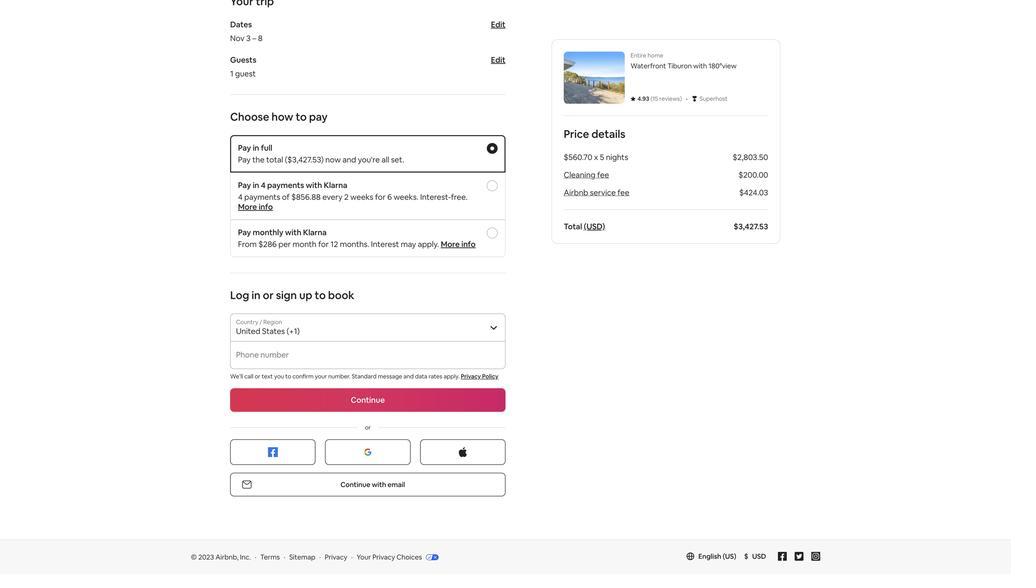 Task type: describe. For each thing, give the bounding box(es) containing it.
(usd) button
[[584, 222, 605, 232]]

$3,427.53
[[734, 222, 769, 232]]

12
[[331, 239, 338, 249]]

2
[[344, 192, 349, 202]]

english (us) button
[[687, 553, 737, 561]]

guests 1 guest
[[230, 55, 257, 79]]

pay monthly with klarna from $286 per month for 12 months. interest may apply. more info
[[238, 228, 476, 249]]

©
[[191, 553, 197, 562]]

usd
[[753, 553, 767, 561]]

navigate to twitter image
[[795, 553, 804, 561]]

call
[[244, 373, 253, 381]]

·
[[255, 553, 257, 562]]

4.93
[[638, 95, 650, 103]]

6
[[388, 192, 392, 202]]

1 vertical spatial payments
[[244, 192, 280, 202]]

we'll
[[230, 373, 243, 381]]

cleaning
[[564, 170, 596, 180]]

to for confirm
[[285, 373, 291, 381]]

+1 telephone field
[[247, 354, 500, 364]]

apply. inside the pay monthly with klarna from $286 per month for 12 months. interest may apply. more info
[[418, 239, 439, 249]]

inc.
[[240, 553, 251, 562]]

details
[[592, 127, 626, 141]]

continue with email
[[341, 481, 405, 490]]

in for or
[[252, 289, 261, 303]]

choices
[[397, 553, 422, 562]]

message
[[378, 373, 402, 381]]

continue button
[[230, 389, 506, 412]]

choose how to pay
[[230, 110, 328, 124]]

0 vertical spatial fee
[[598, 170, 609, 180]]

180°view
[[709, 62, 737, 70]]

dates nov 3 – 8
[[230, 19, 263, 43]]

english
[[699, 553, 722, 561]]

english (us)
[[699, 553, 737, 561]]

nov
[[230, 33, 245, 43]]

set.
[[391, 155, 404, 165]]

in for full
[[253, 143, 259, 153]]

cleaning fee button
[[564, 170, 609, 180]]

terms
[[260, 553, 280, 562]]

per
[[279, 239, 291, 249]]

total
[[266, 155, 283, 165]]

up
[[299, 289, 312, 303]]

)
[[680, 95, 682, 103]]

sitemap
[[289, 553, 316, 562]]

airbnb service fee button
[[564, 188, 630, 198]]

3
[[246, 33, 251, 43]]

0 vertical spatial payments
[[267, 180, 304, 190]]

with inside the pay monthly with klarna from $286 per month for 12 months. interest may apply. more info
[[285, 228, 302, 238]]

1 vertical spatial 4
[[238, 192, 243, 202]]

continue with email button
[[230, 473, 506, 497]]

and inside pay in full pay the total ($3,427.53) now and you're all set.
[[343, 155, 356, 165]]

x
[[594, 152, 599, 162]]

log in or sign up to book
[[230, 289, 355, 303]]

more inside pay in 4 payments with klarna 4 payments of $856.88 every 2 weeks for 6 weeks. interest-free. more info
[[238, 202, 257, 212]]

sign
[[276, 289, 297, 303]]

waterfront
[[631, 62, 666, 70]]

price details
[[564, 127, 626, 141]]

log
[[230, 289, 249, 303]]

entire
[[631, 52, 647, 59]]

$200.00
[[739, 170, 769, 180]]

policy
[[482, 373, 499, 381]]

–
[[252, 33, 256, 43]]

your privacy choices
[[357, 553, 422, 562]]

weeks.
[[394, 192, 419, 202]]

(
[[651, 95, 653, 103]]

standard
[[352, 373, 377, 381]]

+1
[[236, 354, 244, 364]]

number.
[[328, 373, 351, 381]]

for inside pay in 4 payments with klarna 4 payments of $856.88 every 2 weeks for 6 weeks. interest-free. more info
[[375, 192, 386, 202]]

more info button for pay monthly with klarna from $286 per month for 12 months. interest may apply. more info
[[441, 239, 476, 249]]

confirm
[[293, 373, 314, 381]]

sitemap link
[[289, 553, 316, 562]]

your
[[357, 553, 371, 562]]

2 horizontal spatial or
[[365, 424, 371, 432]]

for inside the pay monthly with klarna from $286 per month for 12 months. interest may apply. more info
[[318, 239, 329, 249]]

service
[[590, 188, 616, 198]]

1 horizontal spatial apply.
[[444, 373, 460, 381]]

with inside entire home waterfront tiburon with 180°view
[[694, 62, 707, 70]]

4.93 ( 15 reviews )
[[638, 95, 682, 103]]

•
[[686, 94, 688, 104]]

or for sign
[[263, 289, 274, 303]]

15
[[653, 95, 658, 103]]

cleaning fee
[[564, 170, 609, 180]]

interest-
[[420, 192, 451, 202]]

now
[[326, 155, 341, 165]]

$2,803.50
[[733, 152, 769, 162]]

we'll call or text you to confirm your number. standard message and data rates apply. privacy policy
[[230, 373, 499, 381]]

pay in full pay the total ($3,427.53) now and you're all set.
[[238, 143, 404, 165]]

interest
[[371, 239, 399, 249]]

full
[[261, 143, 273, 153]]

$286
[[259, 239, 277, 249]]

monthly
[[253, 228, 284, 238]]

2 pay from the top
[[238, 155, 251, 165]]



Task type: locate. For each thing, give the bounding box(es) containing it.
1 vertical spatial continue
[[341, 481, 371, 490]]

pay in 4 payments with klarna 4 payments of $856.88 every 2 weeks for 6 weeks. interest-free. more info
[[238, 180, 468, 212]]

payments left of
[[244, 192, 280, 202]]

apply. right may
[[418, 239, 439, 249]]

info inside pay in 4 payments with klarna 4 payments of $856.88 every 2 weeks for 6 weeks. interest-free. more info
[[259, 202, 273, 212]]

1 vertical spatial apply.
[[444, 373, 460, 381]]

you
[[274, 373, 284, 381]]

0 vertical spatial info
[[259, 202, 273, 212]]

2 vertical spatial to
[[285, 373, 291, 381]]

and
[[343, 155, 356, 165], [404, 373, 414, 381]]

your privacy choices link
[[357, 553, 439, 563]]

privacy left your
[[325, 553, 348, 562]]

with inside pay in 4 payments with klarna 4 payments of $856.88 every 2 weeks for 6 weeks. interest-free. more info
[[306, 180, 322, 190]]

with inside button
[[372, 481, 386, 490]]

weeks
[[351, 192, 374, 202]]

1 vertical spatial fee
[[618, 188, 630, 198]]

0 horizontal spatial or
[[255, 373, 261, 381]]

$424.03
[[740, 188, 769, 198]]

in inside pay in full pay the total ($3,427.53) now and you're all set.
[[253, 143, 259, 153]]

with up $856.88
[[306, 180, 322, 190]]

or left "sign"
[[263, 289, 274, 303]]

klarna up month
[[303, 228, 327, 238]]

guests
[[230, 55, 257, 65]]

airbnb
[[564, 188, 589, 198]]

with
[[694, 62, 707, 70], [306, 180, 322, 190], [285, 228, 302, 238], [372, 481, 386, 490]]

continue left email at the left of page
[[341, 481, 371, 490]]

1 horizontal spatial or
[[263, 289, 274, 303]]

0 vertical spatial in
[[253, 143, 259, 153]]

0 horizontal spatial apply.
[[418, 239, 439, 249]]

1 vertical spatial klarna
[[303, 228, 327, 238]]

of
[[282, 192, 290, 202]]

0 vertical spatial continue
[[351, 395, 385, 405]]

1 horizontal spatial more
[[441, 239, 460, 249]]

1 horizontal spatial and
[[404, 373, 414, 381]]

2 edit button from the top
[[491, 55, 506, 65]]

or
[[263, 289, 274, 303], [255, 373, 261, 381], [365, 424, 371, 432]]

pay for pay in full pay the total ($3,427.53) now and you're all set.
[[238, 143, 251, 153]]

navigate to instagram image
[[812, 553, 821, 561]]

in inside pay in 4 payments with klarna 4 payments of $856.88 every 2 weeks for 6 weeks. interest-free. more info
[[253, 180, 259, 190]]

airbnb service fee
[[564, 188, 630, 198]]

4 pay from the top
[[238, 228, 251, 238]]

pay inside the pay monthly with klarna from $286 per month for 12 months. interest may apply. more info
[[238, 228, 251, 238]]

2 horizontal spatial privacy
[[461, 373, 481, 381]]

privacy policy link
[[461, 373, 499, 381]]

total (usd)
[[564, 222, 605, 232]]

every
[[323, 192, 343, 202]]

text
[[262, 373, 273, 381]]

more inside the pay monthly with klarna from $286 per month for 12 months. interest may apply. more info
[[441, 239, 460, 249]]

1 edit from the top
[[491, 19, 506, 30]]

navigate to facebook image
[[778, 553, 787, 561]]

0 horizontal spatial fee
[[598, 170, 609, 180]]

terms link
[[260, 553, 280, 562]]

0 vertical spatial and
[[343, 155, 356, 165]]

0 horizontal spatial more
[[238, 202, 257, 212]]

to for book
[[315, 289, 326, 303]]

pay for pay monthly with klarna from $286 per month for 12 months. interest may apply. more info
[[238, 228, 251, 238]]

your
[[315, 373, 327, 381]]

0 vertical spatial 4
[[261, 180, 266, 190]]

3 pay from the top
[[238, 180, 251, 190]]

klarna up every
[[324, 180, 348, 190]]

in down the the
[[253, 180, 259, 190]]

superhost
[[700, 95, 728, 103]]

2 vertical spatial or
[[365, 424, 371, 432]]

to right up
[[315, 289, 326, 303]]

all
[[382, 155, 389, 165]]

in left 'full'
[[253, 143, 259, 153]]

klarna
[[324, 180, 348, 190], [303, 228, 327, 238]]

privacy
[[461, 373, 481, 381], [325, 553, 348, 562], [373, 553, 395, 562]]

the
[[252, 155, 265, 165]]

1 pay from the top
[[238, 143, 251, 153]]

edit button for dates nov 3 – 8
[[491, 19, 506, 30]]

how
[[272, 110, 293, 124]]

more
[[238, 202, 257, 212], [441, 239, 460, 249]]

1 edit button from the top
[[491, 19, 506, 30]]

1 vertical spatial more
[[441, 239, 460, 249]]

klarna inside the pay monthly with klarna from $286 per month for 12 months. interest may apply. more info
[[303, 228, 327, 238]]

$560.70 x 5 nights
[[564, 152, 629, 162]]

more info button for pay in 4 payments with klarna 4 payments of $856.88 every 2 weeks for 6 weeks. interest-free. more info
[[238, 202, 273, 212]]

1
[[230, 69, 234, 79]]

0 vertical spatial apply.
[[418, 239, 439, 249]]

guest
[[235, 69, 256, 79]]

1 horizontal spatial for
[[375, 192, 386, 202]]

($3,427.53)
[[285, 155, 324, 165]]

1 horizontal spatial fee
[[618, 188, 630, 198]]

1 vertical spatial or
[[255, 373, 261, 381]]

0 horizontal spatial 4
[[238, 192, 243, 202]]

email
[[388, 481, 405, 490]]

price
[[564, 127, 589, 141]]

to
[[296, 110, 307, 124], [315, 289, 326, 303], [285, 373, 291, 381]]

info inside the pay monthly with klarna from $286 per month for 12 months. interest may apply. more info
[[462, 239, 476, 249]]

$560.70
[[564, 152, 593, 162]]

0 horizontal spatial privacy
[[325, 553, 348, 562]]

0 horizontal spatial to
[[285, 373, 291, 381]]

dates
[[230, 19, 252, 30]]

data
[[415, 373, 428, 381]]

you're
[[358, 155, 380, 165]]

in for 4
[[253, 180, 259, 190]]

0 vertical spatial klarna
[[324, 180, 348, 190]]

nights
[[606, 152, 629, 162]]

home
[[648, 52, 664, 59]]

0 vertical spatial to
[[296, 110, 307, 124]]

(us)
[[723, 553, 737, 561]]

8
[[258, 33, 263, 43]]

more info button down free. on the left top of page
[[441, 239, 476, 249]]

0 horizontal spatial for
[[318, 239, 329, 249]]

1 vertical spatial in
[[253, 180, 259, 190]]

0 vertical spatial more info button
[[238, 202, 273, 212]]

months.
[[340, 239, 369, 249]]

0 vertical spatial edit
[[491, 19, 506, 30]]

None radio
[[487, 143, 498, 154], [487, 181, 498, 191], [487, 228, 498, 239], [487, 143, 498, 154], [487, 181, 498, 191], [487, 228, 498, 239]]

to right you at the left bottom
[[285, 373, 291, 381]]

and right now
[[343, 155, 356, 165]]

edit for dates nov 3 – 8
[[491, 19, 506, 30]]

to left the pay
[[296, 110, 307, 124]]

more info button
[[238, 202, 273, 212], [441, 239, 476, 249]]

for left 12
[[318, 239, 329, 249]]

edit button for guests 1 guest
[[491, 55, 506, 65]]

(usd)
[[584, 222, 605, 232]]

1 vertical spatial to
[[315, 289, 326, 303]]

continue for continue
[[351, 395, 385, 405]]

with right tiburon
[[694, 62, 707, 70]]

edit for guests 1 guest
[[491, 55, 506, 65]]

5
[[600, 152, 605, 162]]

with up the per
[[285, 228, 302, 238]]

0 horizontal spatial info
[[259, 202, 273, 212]]

pay
[[238, 143, 251, 153], [238, 155, 251, 165], [238, 180, 251, 190], [238, 228, 251, 238]]

0 vertical spatial for
[[375, 192, 386, 202]]

$ usd
[[745, 553, 767, 561]]

1 horizontal spatial to
[[296, 110, 307, 124]]

edit button
[[491, 19, 506, 30], [491, 55, 506, 65]]

in right log
[[252, 289, 261, 303]]

choose
[[230, 110, 269, 124]]

apply.
[[418, 239, 439, 249], [444, 373, 460, 381]]

1 vertical spatial for
[[318, 239, 329, 249]]

or down continue button
[[365, 424, 371, 432]]

0 vertical spatial more
[[238, 202, 257, 212]]

pay for pay in 4 payments with klarna 4 payments of $856.88 every 2 weeks for 6 weeks. interest-free. more info
[[238, 180, 251, 190]]

fee up service
[[598, 170, 609, 180]]

fee
[[598, 170, 609, 180], [618, 188, 630, 198]]

2 edit from the top
[[491, 55, 506, 65]]

fee right service
[[618, 188, 630, 198]]

continue for continue with email
[[341, 481, 371, 490]]

1 vertical spatial edit
[[491, 55, 506, 65]]

and left the data
[[404, 373, 414, 381]]

1 vertical spatial more info button
[[441, 239, 476, 249]]

month
[[293, 239, 317, 249]]

book
[[328, 289, 355, 303]]

© 2023 airbnb, inc.
[[191, 553, 251, 562]]

2 vertical spatial in
[[252, 289, 261, 303]]

klarna inside pay in 4 payments with klarna 4 payments of $856.88 every 2 weeks for 6 weeks. interest-free. more info
[[324, 180, 348, 190]]

0 horizontal spatial more info button
[[238, 202, 273, 212]]

0 vertical spatial or
[[263, 289, 274, 303]]

payments up of
[[267, 180, 304, 190]]

total
[[564, 222, 582, 232]]

0 vertical spatial edit button
[[491, 19, 506, 30]]

for left 6
[[375, 192, 386, 202]]

info down free. on the left top of page
[[462, 239, 476, 249]]

1 vertical spatial info
[[462, 239, 476, 249]]

1 horizontal spatial more info button
[[441, 239, 476, 249]]

or right call
[[255, 373, 261, 381]]

4 left of
[[238, 192, 243, 202]]

privacy right your
[[373, 553, 395, 562]]

entire home waterfront tiburon with 180°view
[[631, 52, 737, 70]]

airbnb,
[[216, 553, 239, 562]]

privacy link
[[325, 553, 348, 562]]

more info button up monthly
[[238, 202, 273, 212]]

1 horizontal spatial 4
[[261, 180, 266, 190]]

pay inside pay in 4 payments with klarna 4 payments of $856.88 every 2 weeks for 6 weeks. interest-free. more info
[[238, 180, 251, 190]]

more right may
[[441, 239, 460, 249]]

from
[[238, 239, 257, 249]]

with left email at the left of page
[[372, 481, 386, 490]]

4 down the the
[[261, 180, 266, 190]]

apply. right rates
[[444, 373, 460, 381]]

1 horizontal spatial privacy
[[373, 553, 395, 562]]

or for text
[[255, 373, 261, 381]]

1 horizontal spatial info
[[462, 239, 476, 249]]

continue down we'll call or text you to confirm your number. standard message and data rates apply. privacy policy
[[351, 395, 385, 405]]

info left of
[[259, 202, 273, 212]]

1 vertical spatial edit button
[[491, 55, 506, 65]]

info
[[259, 202, 273, 212], [462, 239, 476, 249]]

0 horizontal spatial and
[[343, 155, 356, 165]]

2 horizontal spatial to
[[315, 289, 326, 303]]

payments
[[267, 180, 304, 190], [244, 192, 280, 202]]

edit
[[491, 19, 506, 30], [491, 55, 506, 65]]

may
[[401, 239, 416, 249]]

more up monthly
[[238, 202, 257, 212]]

1 vertical spatial and
[[404, 373, 414, 381]]

$
[[745, 553, 749, 561]]

privacy left policy
[[461, 373, 481, 381]]



Task type: vqa. For each thing, say whether or not it's contained in the screenshot.
the Display total before taxes
no



